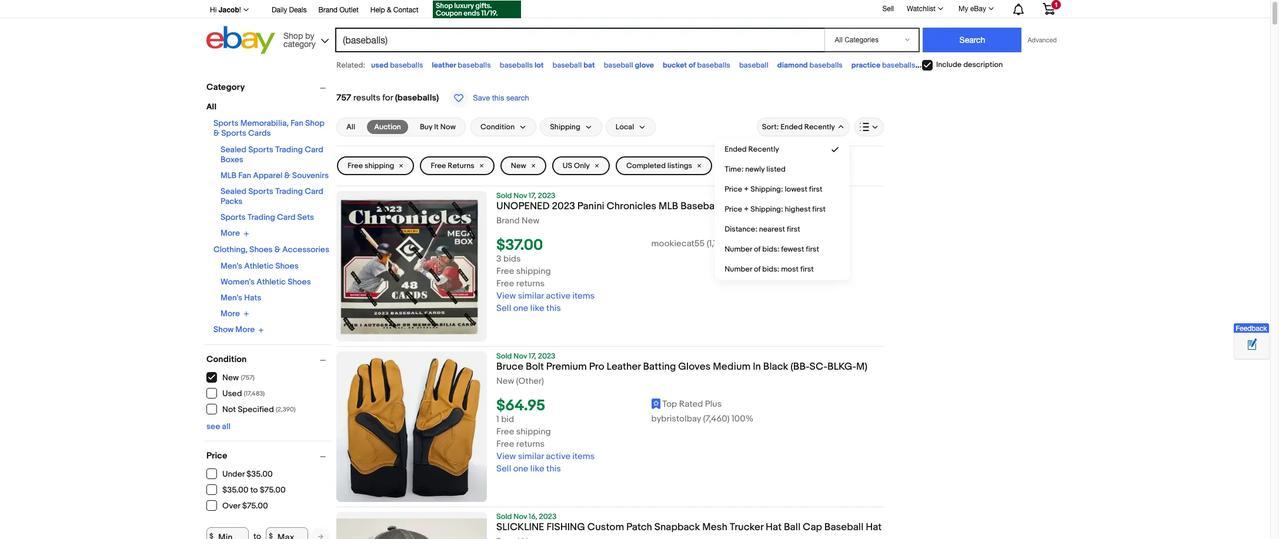 Task type: locate. For each thing, give the bounding box(es) containing it.
2023 for 2023
[[538, 191, 556, 201]]

ended up time:
[[725, 145, 747, 154]]

1 vertical spatial view similar active items link
[[497, 451, 595, 462]]

2 listings from the left
[[746, 161, 771, 171]]

1 vertical spatial like
[[530, 464, 545, 475]]

1 17, from the top
[[529, 191, 536, 201]]

0 vertical spatial baseball
[[681, 201, 720, 212]]

more up "show more"
[[221, 309, 240, 319]]

new link
[[500, 156, 546, 175]]

recently inside the sort: ended recently dropdown button
[[805, 122, 835, 132]]

2 vertical spatial of
[[754, 265, 761, 274]]

ended inside dropdown button
[[781, 122, 803, 132]]

first right most
[[801, 265, 814, 274]]

first right fewest
[[806, 245, 819, 254]]

(2,390)
[[276, 406, 296, 414]]

hat
[[766, 522, 782, 534], [866, 522, 882, 534]]

2 sealed from the top
[[221, 186, 247, 196]]

1 horizontal spatial hat
[[866, 522, 882, 534]]

1 sell one like this link from the top
[[497, 303, 561, 314]]

sold
[[729, 161, 745, 171], [497, 191, 512, 201], [497, 352, 512, 361], [497, 512, 512, 522]]

nov left '16,'
[[514, 512, 527, 522]]

my ebay link
[[952, 2, 999, 16]]

+ inside price + shipping: highest first link
[[744, 205, 749, 214]]

757
[[336, 92, 351, 104]]

shop by category button
[[278, 26, 331, 51]]

2 items from the top
[[573, 451, 595, 462]]

sold left '16,'
[[497, 512, 512, 522]]

main content containing $37.00
[[336, 76, 884, 539]]

$35.00 to $75.00
[[222, 485, 286, 495]]

2 one from the top
[[513, 464, 529, 475]]

+ down newly
[[744, 185, 749, 194]]

& down category
[[214, 128, 220, 138]]

1 baseball from the left
[[553, 61, 582, 70]]

2 similar from the top
[[518, 451, 544, 462]]

athletic
[[244, 261, 274, 271], [257, 277, 286, 287]]

0 vertical spatial card
[[305, 145, 323, 155]]

1 for 1 bid
[[497, 414, 499, 425]]

shop left all link
[[305, 118, 325, 128]]

first up box
[[809, 185, 823, 194]]

cards
[[248, 128, 271, 138], [759, 201, 786, 212]]

0 vertical spatial more button
[[221, 228, 249, 239]]

one down bids
[[513, 303, 529, 314]]

fan down boxes
[[238, 171, 251, 181]]

returns
[[516, 278, 545, 290], [516, 439, 545, 450]]

returns down bids
[[516, 278, 545, 290]]

1 horizontal spatial listings
[[746, 161, 771, 171]]

1 vertical spatial $75.00
[[242, 501, 268, 511]]

17, right bruce
[[529, 352, 536, 361]]

0 vertical spatial active
[[546, 291, 571, 302]]

recently up sold listings "link"
[[749, 145, 779, 154]]

time: newly listed
[[725, 165, 786, 174]]

2 view similar active items link from the top
[[497, 451, 595, 462]]

1 vertical spatial card
[[305, 186, 323, 196]]

1 listings from the left
[[668, 161, 692, 171]]

sell left watchlist
[[883, 4, 894, 13]]

2 returns from the top
[[516, 439, 545, 450]]

1 similar from the top
[[518, 291, 544, 302]]

2 bids: from the top
[[763, 265, 780, 274]]

shop by category banner
[[204, 0, 1064, 57]]

condition
[[481, 122, 515, 132], [206, 354, 247, 365]]

0 horizontal spatial all
[[206, 102, 216, 112]]

main content
[[336, 76, 884, 539]]

women's athletic shoes link
[[221, 277, 311, 287]]

view down 1 bid
[[497, 451, 516, 462]]

1 vertical spatial more
[[221, 309, 240, 319]]

mookiecat55
[[652, 238, 705, 250]]

baseball for glove
[[604, 61, 633, 70]]

see all button
[[206, 422, 231, 432]]

1 up advanced
[[1055, 1, 1058, 8]]

0 horizontal spatial shop
[[284, 31, 303, 40]]

mlb
[[221, 171, 237, 181], [659, 201, 679, 212]]

baseballs right practice
[[882, 61, 916, 70]]

save
[[473, 94, 490, 102]]

similar down bids
[[518, 291, 544, 302]]

1 horizontal spatial ended
[[781, 122, 803, 132]]

shop
[[284, 31, 303, 40], [305, 118, 325, 128]]

baseball for bat
[[553, 61, 582, 70]]

2023 inside sold  nov 16, 2023 slickline fishing custom patch snapback mesh trucker hat ball cap baseball hat
[[539, 512, 557, 522]]

new up used
[[222, 373, 239, 383]]

2 nov from the top
[[514, 352, 527, 361]]

0 horizontal spatial condition button
[[206, 354, 331, 365]]

0 vertical spatial bids:
[[763, 245, 780, 254]]

view similar active items link down bids
[[497, 291, 595, 302]]

2 vertical spatial this
[[547, 464, 561, 475]]

1 vertical spatial number
[[725, 265, 752, 274]]

1 vertical spatial view
[[497, 451, 516, 462]]

sold inside sold  nov 16, 2023 slickline fishing custom patch snapback mesh trucker hat ball cap baseball hat
[[497, 512, 512, 522]]

price inside price + shipping: lowest first link
[[725, 185, 743, 194]]

men's
[[221, 261, 242, 271], [221, 293, 242, 303]]

first inside 'number of bids: fewest first' link
[[806, 245, 819, 254]]

baseball left glove
[[604, 61, 633, 70]]

completed
[[627, 161, 666, 171]]

1 vertical spatial returns
[[516, 439, 545, 450]]

condition button down the save this search
[[471, 118, 537, 136]]

more up clothing,
[[221, 228, 240, 238]]

unopened
[[497, 201, 550, 212]]

category button
[[206, 82, 331, 93]]

2 number from the top
[[725, 265, 752, 274]]

accessories
[[282, 244, 329, 254]]

17, inside "sold  nov 17, 2023 bruce bolt premium pro leather batting gloves medium in black (bb-sc-blkg-m) new (other)"
[[529, 352, 536, 361]]

my
[[959, 5, 969, 13]]

number for number of bids: most first
[[725, 265, 752, 274]]

fan right the memorabilia,
[[291, 118, 303, 128]]

sold left bolt
[[497, 352, 512, 361]]

2023 inside "sold  nov 17, 2023 bruce bolt premium pro leather batting gloves medium in black (bb-sc-blkg-m) new (other)"
[[538, 352, 556, 361]]

1 vertical spatial nov
[[514, 352, 527, 361]]

nov inside sold  nov 17, 2023 unopened 2023 panini chronicles mlb baseball trading cards mega box brand new
[[514, 191, 527, 201]]

2 baseball from the left
[[604, 61, 633, 70]]

1 vertical spatial ended
[[725, 145, 747, 154]]

trading inside sold  nov 17, 2023 unopened 2023 panini chronicles mlb baseball trading cards mega box brand new
[[722, 201, 756, 212]]

used baseballs
[[371, 61, 423, 70]]

new down bruce
[[497, 376, 514, 387]]

1 vertical spatial condition
[[206, 354, 247, 365]]

recently up ended recently link
[[805, 122, 835, 132]]

1
[[1055, 1, 1058, 8], [497, 414, 499, 425]]

auction
[[374, 122, 401, 132]]

1 vertical spatial this
[[547, 303, 561, 314]]

1 vertical spatial shoes
[[275, 261, 299, 271]]

baseballs right the diamond
[[810, 61, 843, 70]]

baseball bat
[[553, 61, 595, 70]]

baseball left the diamond
[[739, 61, 769, 70]]

1 baseballs from the left
[[390, 61, 423, 70]]

box
[[817, 201, 835, 212]]

sell inside mookiecat55 (1,192) 98.8% 3 bids free shipping free returns view similar active items sell one like this
[[497, 303, 511, 314]]

2 view from the top
[[497, 451, 516, 462]]

card
[[305, 145, 323, 155], [305, 186, 323, 196], [277, 212, 296, 222]]

baseballs right leather
[[458, 61, 491, 70]]

this inside mookiecat55 (1,192) 98.8% 3 bids free shipping free returns view similar active items sell one like this
[[547, 303, 561, 314]]

1 view from the top
[[497, 291, 516, 302]]

completed listings
[[627, 161, 692, 171]]

1 vertical spatial shipping
[[516, 266, 551, 277]]

rawlings
[[924, 61, 953, 70]]

like up '16,'
[[530, 464, 545, 475]]

baseballs left lot
[[500, 61, 533, 70]]

0 vertical spatial similar
[[518, 291, 544, 302]]

condition inside dropdown button
[[481, 122, 515, 132]]

0 horizontal spatial hat
[[766, 522, 782, 534]]

shop left the by
[[284, 31, 303, 40]]

shoes down accessories
[[288, 277, 311, 287]]

0 horizontal spatial listings
[[668, 161, 692, 171]]

0 vertical spatial men's
[[221, 261, 242, 271]]

brand down unopened
[[497, 215, 520, 226]]

nov for $37.00
[[514, 191, 527, 201]]

+ for price + shipping: highest first
[[744, 205, 749, 214]]

1 shipping: from the top
[[751, 185, 783, 194]]

3 baseballs from the left
[[500, 61, 533, 70]]

2 like from the top
[[530, 464, 545, 475]]

more right the show on the left
[[235, 325, 255, 335]]

search
[[507, 94, 529, 102]]

shipping down auction text box
[[365, 161, 394, 171]]

listings down ended recently on the top right of the page
[[746, 161, 771, 171]]

2 active from the top
[[546, 451, 571, 462]]

1 vertical spatial condition button
[[206, 354, 331, 365]]

condition up new (757)
[[206, 354, 247, 365]]

used
[[222, 389, 242, 399]]

2 vertical spatial sell
[[497, 464, 511, 475]]

1 vertical spatial similar
[[518, 451, 544, 462]]

1 horizontal spatial 1
[[1055, 1, 1058, 8]]

mookiecat55 (1,192) 98.8% 3 bids free shipping free returns view similar active items sell one like this
[[497, 238, 756, 314]]

under
[[222, 469, 245, 479]]

number of bids: fewest first link
[[715, 239, 849, 259]]

card left sets
[[277, 212, 296, 222]]

shipping:
[[751, 185, 783, 194], [751, 205, 783, 214]]

baseballs right used
[[390, 61, 423, 70]]

sold for custom
[[497, 512, 512, 522]]

+ inside price + shipping: lowest first link
[[744, 185, 749, 194]]

1 bid
[[497, 414, 514, 425]]

clothing, shoes & accessories link
[[214, 244, 329, 254]]

price for price + shipping: lowest first
[[725, 185, 743, 194]]

most
[[781, 265, 799, 274]]

local button
[[606, 118, 656, 136]]

0 horizontal spatial condition
[[206, 354, 247, 365]]

first for fewest
[[806, 245, 819, 254]]

1 vertical spatial of
[[754, 245, 761, 254]]

17, for $64.95
[[529, 352, 536, 361]]

brand left outlet
[[319, 6, 338, 14]]

view inside bybristolbay (7,460) 100% free shipping free returns view similar active items sell one like this
[[497, 451, 516, 462]]

items
[[573, 291, 595, 302], [573, 451, 595, 462]]

1 + from the top
[[744, 185, 749, 194]]

0 vertical spatial of
[[689, 61, 696, 70]]

of down distance: nearest first
[[754, 245, 761, 254]]

2 vertical spatial shipping
[[516, 427, 551, 438]]

like
[[530, 303, 545, 314], [530, 464, 545, 475]]

more button up "show more"
[[221, 309, 249, 319]]

trading
[[275, 145, 303, 155], [275, 186, 303, 196], [722, 201, 756, 212], [247, 212, 275, 222]]

0 horizontal spatial cards
[[248, 128, 271, 138]]

6 baseballs from the left
[[882, 61, 916, 70]]

sell down the 3
[[497, 303, 511, 314]]

active inside mookiecat55 (1,192) 98.8% 3 bids free shipping free returns view similar active items sell one like this
[[546, 291, 571, 302]]

0 horizontal spatial brand
[[319, 6, 338, 14]]

baseballs for diamond baseballs
[[810, 61, 843, 70]]

0 vertical spatial view similar active items link
[[497, 291, 595, 302]]

1 number from the top
[[725, 245, 752, 254]]

17, inside sold  nov 17, 2023 unopened 2023 panini chronicles mlb baseball trading cards mega box brand new
[[529, 191, 536, 201]]

all down category
[[206, 102, 216, 112]]

pro
[[589, 361, 605, 373]]

first right the highest
[[813, 205, 826, 214]]

1 bids: from the top
[[763, 245, 780, 254]]

4 baseballs from the left
[[697, 61, 731, 70]]

1 view similar active items link from the top
[[497, 291, 595, 302]]

watchlist
[[907, 5, 936, 13]]

sell one like this link down bids
[[497, 303, 561, 314]]

condition down the save this search
[[481, 122, 515, 132]]

baseball inside sold  nov 17, 2023 unopened 2023 panini chronicles mlb baseball trading cards mega box brand new
[[681, 201, 720, 212]]

1 horizontal spatial mlb
[[659, 201, 679, 212]]

& inside "sports memorabilia, fan shop & sports cards"
[[214, 128, 220, 138]]

active
[[546, 291, 571, 302], [546, 451, 571, 462]]

sold inside sold  nov 17, 2023 unopened 2023 panini chronicles mlb baseball trading cards mega box brand new
[[497, 191, 512, 201]]

sell
[[883, 4, 894, 13], [497, 303, 511, 314], [497, 464, 511, 475]]

0 vertical spatial recently
[[805, 122, 835, 132]]

new down unopened
[[522, 215, 540, 226]]

baseball inside sold  nov 16, 2023 slickline fishing custom patch snapback mesh trucker hat ball cap baseball hat
[[825, 522, 864, 534]]

view inside mookiecat55 (1,192) 98.8% 3 bids free shipping free returns view similar active items sell one like this
[[497, 291, 516, 302]]

all
[[222, 422, 231, 432]]

5 baseballs from the left
[[810, 61, 843, 70]]

0 vertical spatial condition button
[[471, 118, 537, 136]]

bids: for most
[[763, 265, 780, 274]]

number down distance:
[[725, 245, 752, 254]]

1 vertical spatial +
[[744, 205, 749, 214]]

of for number of bids: fewest first
[[754, 245, 761, 254]]

Auction selected text field
[[374, 122, 401, 132]]

1 vertical spatial brand
[[497, 215, 520, 226]]

sold left newly
[[729, 161, 745, 171]]

1 inside account 'navigation'
[[1055, 1, 1058, 8]]

sports down apparel
[[248, 186, 273, 196]]

0 vertical spatial cards
[[248, 128, 271, 138]]

2 + from the top
[[744, 205, 749, 214]]

0 vertical spatial view
[[497, 291, 516, 302]]

nov down new link
[[514, 191, 527, 201]]

price inside price + shipping: highest first link
[[725, 205, 743, 214]]

0 vertical spatial shoes
[[249, 244, 273, 254]]

0 vertical spatial shipping:
[[751, 185, 783, 194]]

now
[[441, 122, 456, 132]]

new inside new link
[[511, 161, 526, 171]]

baseball right cap
[[825, 522, 864, 534]]

it
[[434, 122, 439, 132]]

1 horizontal spatial baseball
[[825, 522, 864, 534]]

1 vertical spatial cards
[[759, 201, 786, 212]]

over
[[222, 501, 240, 511]]

1 active from the top
[[546, 291, 571, 302]]

cards up the sealed sports trading card boxes link
[[248, 128, 271, 138]]

1 vertical spatial fan
[[238, 171, 251, 181]]

shop inside the shop by category
[[284, 31, 303, 40]]

returns inside mookiecat55 (1,192) 98.8% 3 bids free shipping free returns view similar active items sell one like this
[[516, 278, 545, 290]]

1 vertical spatial sealed
[[221, 186, 247, 196]]

0 vertical spatial returns
[[516, 278, 545, 290]]

number for number of bids: fewest first
[[725, 245, 752, 254]]

similar down $64.95
[[518, 451, 544, 462]]

1 sealed from the top
[[221, 145, 247, 155]]

1 nov from the top
[[514, 191, 527, 201]]

2 vertical spatial price
[[206, 450, 227, 462]]

0 vertical spatial $35.00
[[247, 469, 273, 479]]

sort:
[[762, 122, 779, 132]]

first inside price + shipping: highest first link
[[813, 205, 826, 214]]

mega
[[789, 201, 815, 212]]

black
[[763, 361, 789, 373]]

0 vertical spatial 1
[[1055, 1, 1058, 8]]

ended
[[781, 122, 803, 132], [725, 145, 747, 154]]

1 vertical spatial 1
[[497, 414, 499, 425]]

0 vertical spatial sell one like this link
[[497, 303, 561, 314]]

2 17, from the top
[[529, 352, 536, 361]]

1 vertical spatial one
[[513, 464, 529, 475]]

1 horizontal spatial cards
[[759, 201, 786, 212]]

1 vertical spatial recently
[[749, 145, 779, 154]]

1 vertical spatial more button
[[221, 309, 249, 319]]

2 horizontal spatial baseball
[[739, 61, 769, 70]]

mlb down boxes
[[221, 171, 237, 181]]

condition button up (757)
[[206, 354, 331, 365]]

& right apparel
[[284, 171, 290, 181]]

sports up boxes
[[221, 128, 246, 138]]

17, down new link
[[529, 191, 536, 201]]

0 horizontal spatial baseball
[[553, 61, 582, 70]]

sold inside "sold  nov 17, 2023 bruce bolt premium pro leather batting gloves medium in black (bb-sc-blkg-m) new (other)"
[[497, 352, 512, 361]]

shipping down bids
[[516, 266, 551, 277]]

us only link
[[552, 156, 610, 175]]

0 vertical spatial fan
[[291, 118, 303, 128]]

more button up clothing,
[[221, 228, 249, 239]]

mlb right chronicles
[[659, 201, 679, 212]]

items inside mookiecat55 (1,192) 98.8% 3 bids free shipping free returns view similar active items sell one like this
[[573, 291, 595, 302]]

0 vertical spatial one
[[513, 303, 529, 314]]

shoes down clothing, shoes & accessories
[[275, 261, 299, 271]]

0 horizontal spatial fan
[[238, 171, 251, 181]]

sealed down boxes
[[221, 186, 247, 196]]

slickline fishing custom patch snapback mesh trucker hat ball cap baseball hat heading
[[497, 522, 882, 534]]

new up unopened
[[511, 161, 526, 171]]

757 results for (baseballs)
[[336, 92, 439, 104]]

to
[[250, 485, 258, 495]]

card down souvenirs
[[305, 186, 323, 196]]

first inside number of bids: most first link
[[801, 265, 814, 274]]

shoes up men's athletic shoes link
[[249, 244, 273, 254]]

1 vertical spatial active
[[546, 451, 571, 462]]

bat
[[584, 61, 595, 70]]

1 vertical spatial items
[[573, 451, 595, 462]]

athletic up women's athletic shoes link
[[244, 261, 274, 271]]

men's down women's
[[221, 293, 242, 303]]

2 vertical spatial more
[[235, 325, 255, 335]]

like up bolt
[[530, 303, 545, 314]]

view down bids
[[497, 291, 516, 302]]

1 vertical spatial mlb
[[659, 201, 679, 212]]

cards down price + shipping: lowest first
[[759, 201, 786, 212]]

similar inside mookiecat55 (1,192) 98.8% 3 bids free shipping free returns view similar active items sell one like this
[[518, 291, 544, 302]]

brand
[[319, 6, 338, 14], [497, 215, 520, 226]]

ended right sort:
[[781, 122, 803, 132]]

daily deals link
[[272, 4, 307, 17]]

None submit
[[923, 28, 1022, 52]]

1 horizontal spatial fan
[[291, 118, 303, 128]]

cards inside "sports memorabilia, fan shop & sports cards"
[[248, 128, 271, 138]]

price up under
[[206, 450, 227, 462]]

baseballs right bucket
[[697, 61, 731, 70]]

0 vertical spatial +
[[744, 185, 749, 194]]

slickline
[[497, 522, 544, 534]]

memorabilia,
[[240, 118, 289, 128]]

1 vertical spatial shop
[[305, 118, 325, 128]]

2 shipping: from the top
[[751, 205, 783, 214]]

Minimum Value in $ text field
[[206, 527, 249, 539]]

2 vertical spatial nov
[[514, 512, 527, 522]]

1 vertical spatial bids:
[[763, 265, 780, 274]]

0 vertical spatial ended
[[781, 122, 803, 132]]

0 vertical spatial this
[[492, 94, 504, 102]]

1 horizontal spatial brand
[[497, 215, 520, 226]]

trading up distance:
[[722, 201, 756, 212]]

2 hat from the left
[[866, 522, 882, 534]]

trading down "mlb fan apparel & souvenirs" link
[[275, 186, 303, 196]]

1 horizontal spatial shop
[[305, 118, 325, 128]]

lowest
[[785, 185, 808, 194]]

1 vertical spatial baseball
[[825, 522, 864, 534]]

0 vertical spatial number
[[725, 245, 752, 254]]

baseballs for rawlings baseballs
[[955, 61, 988, 70]]

1 one from the top
[[513, 303, 529, 314]]

first inside price + shipping: lowest first link
[[809, 185, 823, 194]]

2 vertical spatial card
[[277, 212, 296, 222]]

$75.00 down to
[[242, 501, 268, 511]]

get the coupon image
[[433, 1, 521, 18]]

7 baseballs from the left
[[955, 61, 988, 70]]

listings inside "link"
[[746, 161, 771, 171]]

2023 left panini at left
[[552, 201, 575, 212]]

1 returns from the top
[[516, 278, 545, 290]]

baseball left bat
[[553, 61, 582, 70]]

more
[[221, 228, 240, 238], [221, 309, 240, 319], [235, 325, 255, 335]]

nov inside "sold  nov 17, 2023 bruce bolt premium pro leather batting gloves medium in black (bb-sc-blkg-m) new (other)"
[[514, 352, 527, 361]]

sell one like this link up '16,'
[[497, 464, 561, 475]]

all
[[206, 102, 216, 112], [346, 122, 355, 132]]

price down time:
[[725, 185, 743, 194]]

0 vertical spatial shipping
[[365, 161, 394, 171]]

price
[[725, 185, 743, 194], [725, 205, 743, 214], [206, 450, 227, 462]]

view similar active items link down the bid
[[497, 451, 595, 462]]

price up distance:
[[725, 205, 743, 214]]

+ up distance:
[[744, 205, 749, 214]]

1 like from the top
[[530, 303, 545, 314]]

1 vertical spatial sell one like this link
[[497, 464, 561, 475]]

1 vertical spatial men's
[[221, 293, 242, 303]]

cap
[[803, 522, 822, 534]]

sealed sports trading card boxes mlb fan apparel & souvenirs sealed sports trading card packs sports trading card sets
[[221, 145, 329, 222]]

1 vertical spatial athletic
[[257, 277, 286, 287]]

all down 757
[[346, 122, 355, 132]]

bid
[[501, 414, 514, 425]]

2 baseballs from the left
[[458, 61, 491, 70]]

sell down 1 bid
[[497, 464, 511, 475]]

1 items from the top
[[573, 291, 595, 302]]

0 vertical spatial 17,
[[529, 191, 536, 201]]

fishing
[[547, 522, 585, 534]]

1 horizontal spatial all
[[346, 122, 355, 132]]

2023 down new link
[[538, 191, 556, 201]]

listing options selector. list view selected. image
[[860, 122, 879, 132]]

patch
[[627, 522, 652, 534]]

2 men's from the top
[[221, 293, 242, 303]]

bucket of baseballs
[[663, 61, 731, 70]]

shipping: for lowest
[[751, 185, 783, 194]]

of down "number of bids: fewest first"
[[754, 265, 761, 274]]

of right bucket
[[689, 61, 696, 70]]

shop by category
[[284, 31, 316, 49]]

unopened 2023 panini chronicles mlb baseball trading cards mega box link
[[497, 201, 884, 216]]

$37.00
[[497, 237, 543, 255]]

3 nov from the top
[[514, 512, 527, 522]]

one
[[513, 303, 529, 314], [513, 464, 529, 475]]

sell inside account 'navigation'
[[883, 4, 894, 13]]

baseballs right rawlings
[[955, 61, 988, 70]]

similar
[[518, 291, 544, 302], [518, 451, 544, 462]]

slickline fishing custom patch snapback mesh trucker hat ball cap baseball hat image
[[336, 519, 487, 539]]

over $75.00
[[222, 501, 268, 511]]

(bb-
[[791, 361, 810, 373]]

condition button
[[471, 118, 537, 136], [206, 354, 331, 365]]

condition for bottommost condition dropdown button
[[206, 354, 247, 365]]

new inside "sold  nov 17, 2023 bruce bolt premium pro leather batting gloves medium in black (bb-sc-blkg-m) new (other)"
[[497, 376, 514, 387]]

price for price
[[206, 450, 227, 462]]

more inside button
[[235, 325, 255, 335]]

bruce bolt premium pro leather batting gloves medium in black (bb-sc-blkg-m) heading
[[497, 361, 868, 373]]

1 vertical spatial $35.00
[[222, 485, 249, 495]]

0 horizontal spatial mlb
[[221, 171, 237, 181]]



Task type: vqa. For each thing, say whether or not it's contained in the screenshot.
the bottommost Carpet
no



Task type: describe. For each thing, give the bounding box(es) containing it.
unopened 2023 panini chronicles mlb baseball trading cards mega box image
[[336, 191, 487, 342]]

cards inside sold  nov 17, 2023 unopened 2023 panini chronicles mlb baseball trading cards mega box brand new
[[759, 201, 786, 212]]

unopened 2023 panini chronicles mlb baseball trading cards mega box heading
[[497, 201, 835, 212]]

this inside bybristolbay (7,460) 100% free shipping free returns view similar active items sell one like this
[[547, 464, 561, 475]]

first inside 'distance: nearest first' 'link'
[[787, 225, 800, 234]]

like inside bybristolbay (7,460) 100% free shipping free returns view similar active items sell one like this
[[530, 464, 545, 475]]

0 vertical spatial all
[[206, 102, 216, 112]]

sports down category
[[214, 118, 239, 128]]

(757)
[[241, 374, 255, 382]]

sports trading card sets link
[[221, 212, 314, 222]]

buy it now link
[[413, 120, 463, 134]]

sold for panini
[[497, 191, 512, 201]]

watchlist link
[[901, 2, 949, 16]]

price + shipping: highest first
[[725, 205, 826, 214]]

fewest
[[781, 245, 804, 254]]

+ for price + shipping: lowest first
[[744, 185, 749, 194]]

help & contact link
[[370, 4, 419, 17]]

rated
[[679, 399, 703, 410]]

free returns
[[431, 161, 475, 171]]

see all
[[206, 422, 231, 432]]

advanced link
[[1022, 28, 1063, 52]]

items inside bybristolbay (7,460) 100% free shipping free returns view similar active items sell one like this
[[573, 451, 595, 462]]

sports down sports memorabilia, fan shop & sports cards link
[[248, 145, 273, 155]]

sports memorabilia, fan shop & sports cards
[[214, 118, 325, 138]]

glove
[[635, 61, 654, 70]]

fan inside "sports memorabilia, fan shop & sports cards"
[[291, 118, 303, 128]]

2 vertical spatial shoes
[[288, 277, 311, 287]]

slickline fishing custom patch snapback mesh trucker hat ball cap baseball hat link
[[497, 522, 884, 537]]

shop inside "sports memorabilia, fan shop & sports cards"
[[305, 118, 325, 128]]

fan inside sealed sports trading card boxes mlb fan apparel & souvenirs sealed sports trading card packs sports trading card sets
[[238, 171, 251, 181]]

0 vertical spatial more
[[221, 228, 240, 238]]

(other)
[[516, 376, 544, 387]]

listings for completed listings
[[668, 161, 692, 171]]

under $35.00 link
[[206, 469, 273, 479]]

sell inside bybristolbay (7,460) 100% free shipping free returns view similar active items sell one like this
[[497, 464, 511, 475]]

blkg-
[[828, 361, 857, 373]]

& inside sealed sports trading card boxes mlb fan apparel & souvenirs sealed sports trading card packs sports trading card sets
[[284, 171, 290, 181]]

save this search
[[473, 94, 529, 102]]

only
[[574, 161, 590, 171]]

one inside mookiecat55 (1,192) 98.8% 3 bids free shipping free returns view similar active items sell one like this
[[513, 303, 529, 314]]

& inside "help & contact" link
[[387, 6, 392, 14]]

daily deals
[[272, 6, 307, 14]]

brand outlet
[[319, 6, 359, 14]]

0 vertical spatial $75.00
[[260, 485, 286, 495]]

shipping inside bybristolbay (7,460) 100% free shipping free returns view similar active items sell one like this
[[516, 427, 551, 438]]

results
[[353, 92, 381, 104]]

include
[[937, 60, 962, 70]]

(17,483)
[[244, 390, 265, 398]]

diamond
[[778, 61, 808, 70]]

mlb inside sealed sports trading card boxes mlb fan apparel & souvenirs sealed sports trading card packs sports trading card sets
[[221, 171, 237, 181]]

sealed sports trading card packs link
[[221, 186, 323, 206]]

similar inside bybristolbay (7,460) 100% free shipping free returns view similar active items sell one like this
[[518, 451, 544, 462]]

hats
[[244, 293, 261, 303]]

2 more button from the top
[[221, 309, 249, 319]]

deals
[[289, 6, 307, 14]]

diamond baseballs
[[778, 61, 843, 70]]

listings for sold listings
[[746, 161, 771, 171]]

bids
[[504, 254, 521, 265]]

time:
[[725, 165, 744, 174]]

none submit inside shop by category banner
[[923, 28, 1022, 52]]

of for bucket of baseballs
[[689, 61, 696, 70]]

my ebay
[[959, 5, 987, 13]]

condition for condition dropdown button to the right
[[481, 122, 515, 132]]

ball
[[784, 522, 801, 534]]

active inside bybristolbay (7,460) 100% free shipping free returns view similar active items sell one like this
[[546, 451, 571, 462]]

mesh
[[703, 522, 728, 534]]

bolt
[[526, 361, 544, 373]]

new (757)
[[222, 373, 255, 383]]

returns inside bybristolbay (7,460) 100% free shipping free returns view similar active items sell one like this
[[516, 439, 545, 450]]

first for most
[[801, 265, 814, 274]]

sports memorabilia, fan shop & sports cards link
[[214, 118, 325, 138]]

sold for premium
[[497, 352, 512, 361]]

nov inside sold  nov 16, 2023 slickline fishing custom patch snapback mesh trucker hat ball cap baseball hat
[[514, 512, 527, 522]]

$35.00 inside under $35.00 link
[[247, 469, 273, 479]]

sc-
[[810, 361, 828, 373]]

baseballs for leather baseballs
[[458, 61, 491, 70]]

sold  nov 16, 2023 slickline fishing custom patch snapback mesh trucker hat ball cap baseball hat
[[497, 512, 882, 534]]

2023 for bolt
[[538, 352, 556, 361]]

16,
[[529, 512, 538, 522]]

17, for $37.00
[[529, 191, 536, 201]]

leather
[[607, 361, 641, 373]]

account navigation
[[204, 0, 1064, 20]]

completed listings link
[[616, 156, 712, 175]]

recently inside ended recently link
[[749, 145, 779, 154]]

one inside bybristolbay (7,460) 100% free shipping free returns view similar active items sell one like this
[[513, 464, 529, 475]]

sort: ended recently
[[762, 122, 835, 132]]

mlb inside sold  nov 17, 2023 unopened 2023 panini chronicles mlb baseball trading cards mega box brand new
[[659, 201, 679, 212]]

(1,192)
[[707, 238, 729, 250]]

3 baseball from the left
[[739, 61, 769, 70]]

nov for $64.95
[[514, 352, 527, 361]]

specified
[[238, 405, 274, 415]]

bruce bolt premium pro leather batting gloves medium in black (bb-sc-blkg-m) image
[[336, 352, 487, 502]]

trading down sports memorabilia, fan shop & sports cards link
[[275, 145, 303, 155]]

description
[[964, 60, 1003, 70]]

baseballs for used baseballs
[[390, 61, 423, 70]]

sold inside "link"
[[729, 161, 745, 171]]

brand inside account 'navigation'
[[319, 6, 338, 14]]

time: newly listed link
[[715, 159, 849, 179]]

this inside "button"
[[492, 94, 504, 102]]

1 horizontal spatial condition button
[[471, 118, 537, 136]]

first for highest
[[813, 205, 826, 214]]

2 sell one like this link from the top
[[497, 464, 561, 475]]

price + shipping: lowest first link
[[715, 179, 849, 199]]

new inside sold  nov 17, 2023 unopened 2023 panini chronicles mlb baseball trading cards mega box brand new
[[522, 215, 540, 226]]

like inside mookiecat55 (1,192) 98.8% 3 bids free shipping free returns view similar active items sell one like this
[[530, 303, 545, 314]]

0 horizontal spatial ended
[[725, 145, 747, 154]]

shipping: for highest
[[751, 205, 783, 214]]

not
[[222, 405, 236, 415]]

$35.00 inside $35.00 to $75.00 link
[[222, 485, 249, 495]]

hi
[[210, 6, 217, 14]]

Search for anything text field
[[337, 29, 823, 51]]

1 hat from the left
[[766, 522, 782, 534]]

distance:
[[725, 225, 758, 234]]

gloves
[[678, 361, 711, 373]]

!
[[239, 6, 241, 14]]

over $75.00 link
[[206, 500, 269, 511]]

shipping button
[[540, 118, 602, 136]]

batting
[[643, 361, 676, 373]]

sold  nov 17, 2023 bruce bolt premium pro leather batting gloves medium in black (bb-sc-blkg-m) new (other)
[[497, 352, 868, 387]]

trading down 'sealed sports trading card packs' link
[[247, 212, 275, 222]]

first for lowest
[[809, 185, 823, 194]]

by
[[305, 31, 314, 40]]

top rated plus image
[[652, 399, 661, 409]]

baseballs for practice baseballs
[[882, 61, 916, 70]]

bids: for fewest
[[763, 245, 780, 254]]

of for number of bids: most first
[[754, 265, 761, 274]]

see
[[206, 422, 220, 432]]

price + shipping: lowest first
[[725, 185, 823, 194]]

Maximum Value in $ text field
[[266, 527, 308, 539]]

ebay
[[971, 5, 987, 13]]

1 more button from the top
[[221, 228, 249, 239]]

help
[[370, 6, 385, 14]]

0 vertical spatial athletic
[[244, 261, 274, 271]]

1 for 1
[[1055, 1, 1058, 8]]

custom
[[588, 522, 624, 534]]

help & contact
[[370, 6, 419, 14]]

brand outlet link
[[319, 4, 359, 17]]

include description
[[937, 60, 1003, 70]]

1 vertical spatial all
[[346, 122, 355, 132]]

listed
[[767, 165, 786, 174]]

ended recently
[[725, 145, 779, 154]]

price for price + shipping: highest first
[[725, 205, 743, 214]]

auction link
[[367, 120, 408, 134]]

100%
[[732, 414, 754, 425]]

baseballs lot
[[500, 61, 544, 70]]

show
[[214, 325, 234, 335]]

bybristolbay (7,460) 100% free shipping free returns view similar active items sell one like this
[[497, 414, 754, 475]]

in
[[753, 361, 761, 373]]

2023 for fishing
[[539, 512, 557, 522]]

sealed sports trading card boxes link
[[221, 145, 323, 165]]

ended recently link
[[715, 139, 849, 159]]

& up men's athletic shoes link
[[275, 244, 281, 254]]

save this search button
[[446, 88, 533, 108]]

98.8%
[[731, 238, 756, 250]]

shipping inside mookiecat55 (1,192) 98.8% 3 bids free shipping free returns view similar active items sell one like this
[[516, 266, 551, 277]]

(7,460)
[[703, 414, 730, 425]]

1 men's from the top
[[221, 261, 242, 271]]

show more button
[[214, 325, 264, 335]]

advanced
[[1028, 36, 1057, 44]]

sports down packs
[[221, 212, 246, 222]]

brand inside sold  nov 17, 2023 unopened 2023 panini chronicles mlb baseball trading cards mega box brand new
[[497, 215, 520, 226]]

lot
[[535, 61, 544, 70]]



